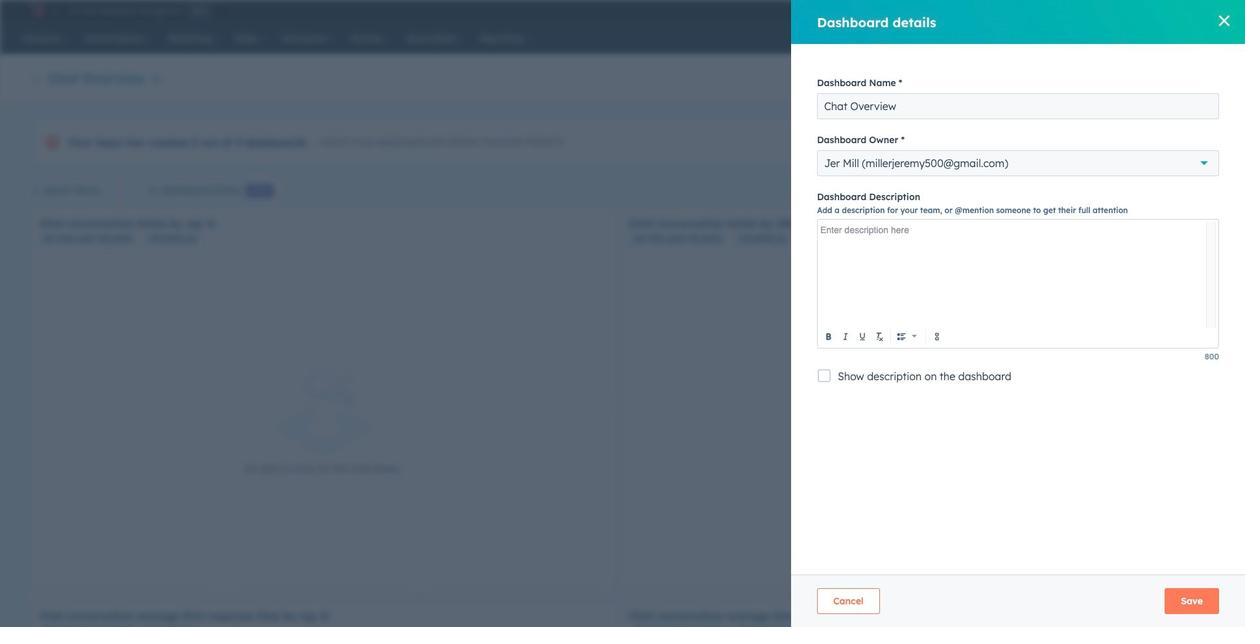 Task type: locate. For each thing, give the bounding box(es) containing it.
menu
[[932, 0, 1220, 21]]

None text field
[[817, 93, 1219, 119], [821, 222, 1206, 318], [817, 93, 1219, 119], [821, 222, 1206, 318]]

jer mill image
[[1125, 5, 1137, 16]]

chat conversation average first response time by rep element
[[31, 601, 615, 628]]

dialog
[[791, 0, 1245, 628]]

chat conversation totals by rep element
[[31, 208, 615, 595]]

group
[[894, 328, 920, 346]]

banner
[[31, 65, 1204, 89]]



Task type: describe. For each thing, give the bounding box(es) containing it.
marketplaces image
[[1027, 6, 1039, 18]]

chat conversation totals by url element
[[621, 208, 1205, 595]]

Search HubSpot search field
[[1043, 27, 1190, 49]]

chat conversation average time to close by rep element
[[621, 601, 1205, 628]]

close image
[[1219, 16, 1230, 26]]



Task type: vqa. For each thing, say whether or not it's contained in the screenshot.
Fusion to the top
no



